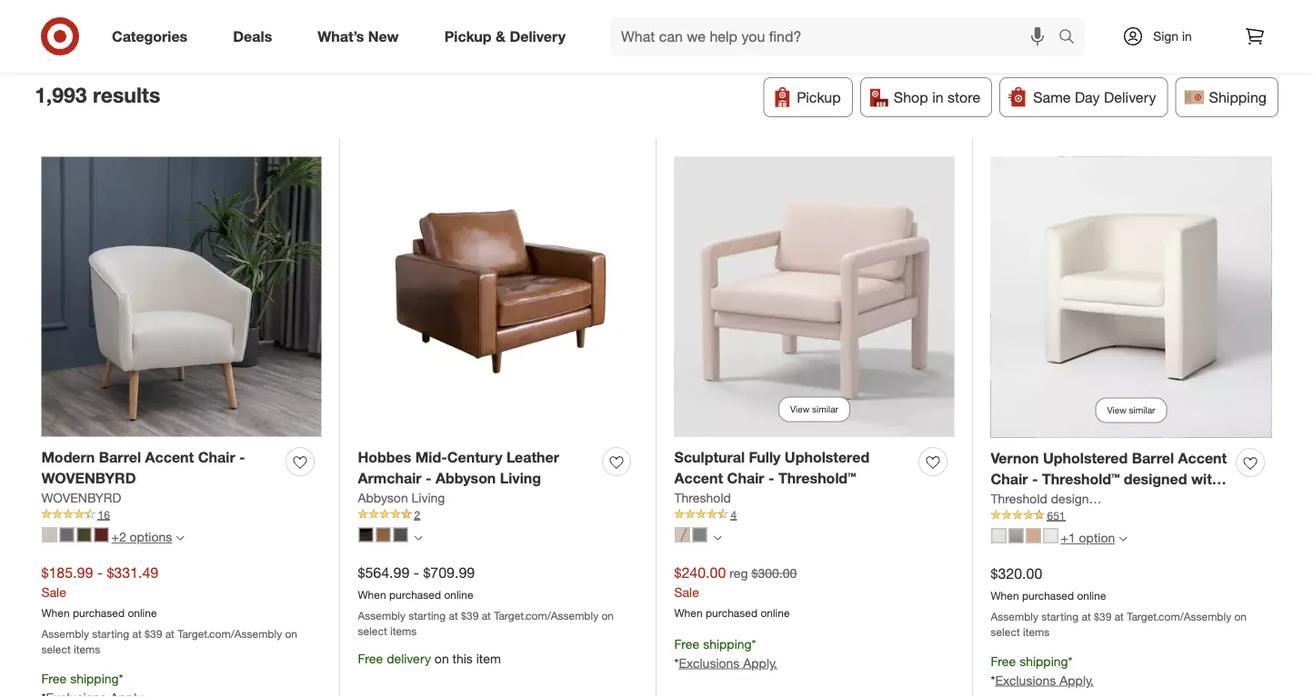 Task type: locate. For each thing, give the bounding box(es) containing it.
1 horizontal spatial type
[[797, 30, 828, 48]]

0 horizontal spatial upholstered
[[785, 449, 870, 467]]

type
[[380, 30, 411, 48], [797, 30, 828, 48]]

0 horizontal spatial free shipping * * exclusions apply.
[[674, 636, 777, 671]]

sale down "$240.00"
[[674, 585, 699, 600]]

0 horizontal spatial all colors element
[[414, 532, 422, 543]]

0 horizontal spatial barrel
[[99, 449, 141, 467]]

2 wovenbyrd from the top
[[41, 490, 121, 506]]

deals inside deals button
[[234, 30, 270, 48]]

1 horizontal spatial all colors element
[[714, 532, 722, 543]]

What can we help you find? suggestions appear below search field
[[610, 16, 1063, 56]]

exclusions apply. link for $320.00
[[995, 673, 1094, 689]]

sculptural fully upholstered accent chair - threshold™ image
[[674, 157, 955, 437], [674, 157, 955, 437]]

day
[[1075, 88, 1100, 106]]

$331.49
[[107, 564, 158, 582]]

accent up the with
[[1178, 450, 1227, 467]]

in inside shop in store "button"
[[932, 88, 944, 106]]

0 vertical spatial shipping
[[703, 636, 752, 652]]

2 horizontal spatial select
[[991, 625, 1020, 639]]

0 horizontal spatial designed
[[1051, 491, 1104, 507]]

designed up 651
[[1051, 491, 1104, 507]]

threshold™
[[779, 470, 856, 487], [1042, 471, 1120, 488]]

exclusions apply. link
[[679, 655, 777, 671], [995, 673, 1094, 689]]

$240.00 reg $300.00 sale when purchased online
[[674, 564, 797, 620]]

type right pattern
[[797, 30, 828, 48]]

0 horizontal spatial exclusions apply. link
[[679, 655, 777, 671]]

1 vertical spatial abbyson
[[358, 490, 408, 506]]

deals inside deals link
[[233, 27, 272, 45]]

option
[[1079, 530, 1115, 546]]

0 vertical spatial apply.
[[743, 655, 777, 671]]

all colors element
[[414, 532, 422, 543], [714, 532, 722, 543]]

select
[[358, 625, 387, 638], [991, 625, 1020, 639], [41, 643, 71, 656]]

same day delivery
[[1033, 88, 1157, 106]]

deals button
[[218, 19, 286, 59]]

1 type from the left
[[380, 30, 411, 48]]

0 horizontal spatial assembly
[[41, 627, 89, 641]]

1 horizontal spatial barrel
[[1132, 450, 1174, 467]]

upholstered
[[785, 449, 870, 467], [1043, 450, 1128, 467]]

online down $300.00
[[761, 606, 790, 620]]

0 vertical spatial designed
[[1124, 471, 1187, 488]]

in inside sign in link
[[1182, 28, 1192, 44]]

items up "free shipping *"
[[74, 643, 100, 656]]

mcgee down the with
[[1162, 491, 1203, 507]]

view similar button up "sculptural fully upholstered accent chair - threshold™" link
[[779, 397, 850, 422]]

$39 inside "$564.99 - $709.99 when purchased online assembly starting at $39 at target.com/assembly  on select items"
[[461, 609, 479, 623]]

- right $185.99
[[97, 564, 103, 582]]

type right what's
[[380, 30, 411, 48]]

vernon
[[991, 450, 1039, 467]]

assembly
[[358, 609, 406, 623], [991, 610, 1039, 624], [41, 627, 89, 641]]

threshold up '4' at bottom right
[[674, 490, 731, 506]]

chair inside sculptural fully upholstered accent chair - threshold™
[[727, 470, 765, 487]]

target.com/assembly
[[494, 609, 599, 623], [1127, 610, 1232, 624], [178, 627, 282, 641]]

pickup down the what can we help you find? suggestions appear below search field
[[797, 88, 841, 106]]

purchased
[[389, 588, 441, 602], [1022, 589, 1074, 603], [73, 606, 125, 620], [706, 606, 758, 620]]

what's new
[[318, 27, 399, 45]]

brown image
[[359, 528, 373, 542]]

similar
[[812, 404, 839, 415], [1129, 405, 1156, 416]]

0 vertical spatial delivery
[[510, 27, 566, 45]]

2 horizontal spatial starting
[[1042, 610, 1079, 624]]

2 type from the left
[[797, 30, 828, 48]]

starting up "free shipping *"
[[92, 627, 129, 641]]

0 horizontal spatial abbyson
[[358, 490, 408, 506]]

view similar for upholstered
[[790, 404, 839, 415]]

2 horizontal spatial shipping
[[1020, 654, 1068, 670]]

1 horizontal spatial free shipping * * exclusions apply.
[[991, 654, 1094, 689]]

0 horizontal spatial starting
[[92, 627, 129, 641]]

0 vertical spatial in
[[1182, 28, 1192, 44]]

in left store
[[932, 88, 944, 106]]

when down '$320.00'
[[991, 589, 1019, 603]]

view similar button for barrel
[[1096, 398, 1167, 423]]

barrel inside modern barrel accent chair - wovenbyrd
[[99, 449, 141, 467]]

shipping button
[[1176, 77, 1279, 117]]

1 horizontal spatial exclusions apply. link
[[995, 673, 1094, 689]]

deals for deals link
[[233, 27, 272, 45]]

1 horizontal spatial in
[[1182, 28, 1192, 44]]

1 horizontal spatial select
[[358, 625, 387, 638]]

starting up free delivery on this item
[[409, 609, 446, 623]]

abbyson down the century
[[436, 470, 496, 487]]

vernon upholstered barrel accent chair - threshold™ designed with studio mcgee image
[[991, 157, 1272, 438], [991, 157, 1272, 438]]

0 horizontal spatial delivery
[[510, 27, 566, 45]]

similar up "sculptural fully upholstered accent chair - threshold™" link
[[812, 404, 839, 415]]

2 horizontal spatial assembly
[[991, 610, 1039, 624]]

- down mid-
[[426, 470, 432, 487]]

upholstered inside sculptural fully upholstered accent chair - threshold™
[[785, 449, 870, 467]]

upholstery button
[[621, 19, 723, 59]]

0 horizontal spatial shipping
[[70, 671, 119, 687]]

in
[[1182, 28, 1192, 44], [932, 88, 944, 106]]

accent
[[145, 449, 194, 467], [1178, 450, 1227, 467], [674, 470, 723, 487]]

0 vertical spatial living
[[500, 470, 541, 487]]

0 horizontal spatial threshold™
[[779, 470, 856, 487]]

free
[[674, 636, 700, 652], [358, 651, 383, 667], [991, 654, 1016, 670], [41, 671, 67, 687]]

1 horizontal spatial designed
[[1124, 471, 1187, 488]]

0 horizontal spatial similar
[[812, 404, 839, 415]]

online down '+1 option'
[[1077, 589, 1107, 603]]

mcgee
[[1162, 491, 1203, 507], [1040, 491, 1089, 509]]

view similar for barrel
[[1107, 405, 1156, 416]]

pattern type
[[746, 30, 828, 48]]

exclusions
[[679, 655, 740, 671], [995, 673, 1056, 689]]

delivery
[[387, 651, 431, 667]]

0 horizontal spatial threshold
[[674, 490, 731, 506]]

shop in store button
[[860, 77, 992, 117]]

all colors element right heathered green image
[[714, 532, 722, 543]]

all colors + 1 more colors element
[[1119, 533, 1127, 544]]

0 horizontal spatial pickup
[[444, 27, 492, 45]]

0 vertical spatial wovenbyrd
[[41, 470, 136, 487]]

1 horizontal spatial exclusions
[[995, 673, 1056, 689]]

abbyson down armchair
[[358, 490, 408, 506]]

0 horizontal spatial target.com/assembly
[[178, 627, 282, 641]]

1 vertical spatial exclusions
[[995, 673, 1056, 689]]

sale inside $185.99 - $331.49 sale when purchased online assembly starting at $39 at target.com/assembly  on select items
[[41, 585, 66, 600]]

- up 16 link
[[239, 449, 245, 467]]

in right the sign
[[1182, 28, 1192, 44]]

purchased inside $240.00 reg $300.00 sale when purchased online
[[706, 606, 758, 620]]

reg
[[730, 566, 748, 581]]

1 horizontal spatial assembly
[[358, 609, 406, 623]]

view similar up vernon upholstered barrel accent chair - threshold™ designed with studio mcgee link
[[1107, 405, 1156, 416]]

starting inside $320.00 when purchased online assembly starting at $39 at target.com/assembly  on select items
[[1042, 610, 1079, 624]]

mcgee inside "vernon upholstered barrel accent chair - threshold™ designed with studio mcgee"
[[1040, 491, 1089, 509]]

delivery
[[510, 27, 566, 45], [1104, 88, 1157, 106]]

select up "free shipping *"
[[41, 643, 71, 656]]

exclusions apply. link for $240.00
[[679, 655, 777, 671]]

threshold for threshold designed w/studio mcgee
[[991, 491, 1048, 507]]

1 vertical spatial shipping
[[1020, 654, 1068, 670]]

+1 option
[[1061, 530, 1115, 546]]

pickup left &
[[444, 27, 492, 45]]

2 horizontal spatial items
[[1023, 625, 1050, 639]]

categories link
[[96, 16, 210, 56]]

1 horizontal spatial pickup
[[797, 88, 841, 106]]

1 vertical spatial apply.
[[1060, 673, 1094, 689]]

1 vertical spatial in
[[932, 88, 944, 106]]

1 horizontal spatial view similar
[[1107, 405, 1156, 416]]

0 horizontal spatial sale
[[41, 585, 66, 600]]

0 horizontal spatial in
[[932, 88, 944, 106]]

free for $564.99 - $709.99
[[358, 651, 383, 667]]

blush velvet image
[[675, 528, 690, 542]]

starting down '$320.00'
[[1042, 610, 1079, 624]]

designed up w/studio
[[1124, 471, 1187, 488]]

accent up 16 link
[[145, 449, 194, 467]]

delivery for pickup & delivery
[[510, 27, 566, 45]]

when down $185.99
[[41, 606, 70, 620]]

assembly down $564.99
[[358, 609, 406, 623]]

items up the delivery
[[390, 625, 417, 638]]

threshold link
[[674, 489, 731, 507]]

store
[[948, 88, 981, 106]]

type inside 'button'
[[797, 30, 828, 48]]

abbyson
[[436, 470, 496, 487], [358, 490, 408, 506]]

view similar button up vernon upholstered barrel accent chair - threshold™ designed with studio mcgee link
[[1096, 398, 1167, 423]]

2 horizontal spatial $39
[[1094, 610, 1112, 624]]

0 horizontal spatial select
[[41, 643, 71, 656]]

exclusions for $240.00
[[679, 655, 740, 671]]

apply. down $320.00 when purchased online assembly starting at $39 at target.com/assembly  on select items
[[1060, 673, 1094, 689]]

barrel right modern
[[99, 449, 141, 467]]

select up the delivery
[[358, 625, 387, 638]]

sale
[[41, 585, 66, 600], [674, 585, 699, 600]]

- inside "$564.99 - $709.99 when purchased online assembly starting at $39 at target.com/assembly  on select items"
[[414, 564, 419, 582]]

2 horizontal spatial chair
[[991, 471, 1028, 488]]

mcgee up +1
[[1040, 491, 1089, 509]]

sign in link
[[1107, 16, 1221, 56]]

$300.00
[[752, 566, 797, 581]]

shop in store
[[894, 88, 981, 106]]

1 all colors element from the left
[[414, 532, 422, 543]]

apply.
[[743, 655, 777, 671], [1060, 673, 1094, 689]]

faux shearling cream image
[[1044, 529, 1058, 543]]

- down fully
[[769, 470, 775, 487]]

assembly up "free shipping *"
[[41, 627, 89, 641]]

&
[[496, 27, 506, 45]]

starting inside $185.99 - $331.49 sale when purchased online assembly starting at $39 at target.com/assembly  on select items
[[92, 627, 129, 641]]

hobbes mid-century leather armchair - abbyson living image
[[358, 157, 638, 437], [358, 157, 638, 437]]

apply. for $240.00
[[743, 655, 777, 671]]

4
[[731, 508, 737, 522]]

1 vertical spatial wovenbyrd
[[41, 490, 121, 506]]

$320.00 when purchased online assembly starting at $39 at target.com/assembly  on select items
[[991, 565, 1247, 639]]

chair down fully
[[727, 470, 765, 487]]

0 horizontal spatial apply.
[[743, 655, 777, 671]]

1 vertical spatial delivery
[[1104, 88, 1157, 106]]

0 vertical spatial exclusions
[[679, 655, 740, 671]]

chair inside "vernon upholstered barrel accent chair - threshold™ designed with studio mcgee"
[[991, 471, 1028, 488]]

2 horizontal spatial accent
[[1178, 450, 1227, 467]]

0 horizontal spatial view similar button
[[779, 397, 850, 422]]

$39 up this
[[461, 609, 479, 623]]

0 horizontal spatial accent
[[145, 449, 194, 467]]

1 sale from the left
[[41, 585, 66, 600]]

delivery inside button
[[1104, 88, 1157, 106]]

view similar
[[790, 404, 839, 415], [1107, 405, 1156, 416]]

0 horizontal spatial $39
[[145, 627, 162, 641]]

1 horizontal spatial delivery
[[1104, 88, 1157, 106]]

cream image
[[42, 528, 57, 542]]

1 horizontal spatial items
[[390, 625, 417, 638]]

living up the 2
[[412, 490, 445, 506]]

1 horizontal spatial chair
[[727, 470, 765, 487]]

1 horizontal spatial view
[[1107, 405, 1127, 416]]

wovenbyrd
[[41, 470, 136, 487], [41, 490, 121, 506]]

view similar up "sculptural fully upholstered accent chair - threshold™" link
[[790, 404, 839, 415]]

accent inside sculptural fully upholstered accent chair - threshold™
[[674, 470, 723, 487]]

similar for barrel
[[1129, 405, 1156, 416]]

wovenbyrd up the 16
[[41, 490, 121, 506]]

0 vertical spatial pickup
[[444, 27, 492, 45]]

deals link
[[218, 16, 295, 56]]

2 sale from the left
[[674, 585, 699, 600]]

1 horizontal spatial upholstered
[[1043, 450, 1128, 467]]

designed
[[1124, 471, 1187, 488], [1051, 491, 1104, 507]]

$39 down option
[[1094, 610, 1112, 624]]

natural linen image
[[992, 529, 1006, 543]]

0 horizontal spatial living
[[412, 490, 445, 506]]

shipping for $320.00
[[1020, 654, 1068, 670]]

0 horizontal spatial view
[[790, 404, 810, 415]]

- down vernon
[[1032, 471, 1038, 488]]

when inside $185.99 - $331.49 sale when purchased online assembly starting at $39 at target.com/assembly  on select items
[[41, 606, 70, 620]]

online down $709.99
[[444, 588, 473, 602]]

threshold™ up the 4 link
[[779, 470, 856, 487]]

threshold™ inside sculptural fully upholstered accent chair - threshold™
[[779, 470, 856, 487]]

0 vertical spatial abbyson
[[436, 470, 496, 487]]

accent up threshold link at the bottom
[[674, 470, 723, 487]]

shipping for $240.00
[[703, 636, 752, 652]]

- right $564.99
[[414, 564, 419, 582]]

$39 down $331.49 at the left of the page
[[145, 627, 162, 641]]

on inside $320.00 when purchased online assembly starting at $39 at target.com/assembly  on select items
[[1235, 610, 1247, 624]]

deals for deals button
[[234, 30, 270, 48]]

at
[[449, 609, 458, 623], [482, 609, 491, 623], [1082, 610, 1091, 624], [1115, 610, 1124, 624], [132, 627, 142, 641], [165, 627, 175, 641]]

target.com/assembly inside "$564.99 - $709.99 when purchased online assembly starting at $39 at target.com/assembly  on select items"
[[494, 609, 599, 623]]

$320.00
[[991, 565, 1043, 583]]

chair up studio
[[991, 471, 1028, 488]]

1 wovenbyrd from the top
[[41, 470, 136, 487]]

similar for upholstered
[[812, 404, 839, 415]]

assembly down '$320.00'
[[991, 610, 1039, 624]]

1 horizontal spatial target.com/assembly
[[494, 609, 599, 623]]

select down '$320.00'
[[991, 625, 1020, 639]]

2 deals from the top
[[234, 30, 270, 48]]

pickup inside pickup & delivery link
[[444, 27, 492, 45]]

1 horizontal spatial living
[[500, 470, 541, 487]]

heathered green image
[[693, 528, 707, 542]]

chair for sculptural
[[727, 470, 765, 487]]

shipping
[[703, 636, 752, 652], [1020, 654, 1068, 670], [70, 671, 119, 687]]

threshold up dark gray velvet image
[[991, 491, 1048, 507]]

upholstered up "threshold designed w/studio mcgee" at the bottom
[[1043, 450, 1128, 467]]

threshold™ up "threshold designed w/studio mcgee" at the bottom
[[1042, 471, 1120, 488]]

651 link
[[991, 508, 1272, 524]]

items inside $185.99 - $331.49 sale when purchased online assembly starting at $39 at target.com/assembly  on select items
[[74, 643, 100, 656]]

threshold™ inside "vernon upholstered barrel accent chair - threshold™ designed with studio mcgee"
[[1042, 471, 1120, 488]]

when down "$240.00"
[[674, 606, 703, 620]]

2 all colors element from the left
[[714, 532, 722, 543]]

1 deals from the top
[[233, 27, 272, 45]]

target.com/assembly inside $185.99 - $331.49 sale when purchased online assembly starting at $39 at target.com/assembly  on select items
[[178, 627, 282, 641]]

free delivery on this item
[[358, 651, 501, 667]]

view up "sculptural fully upholstered accent chair - threshold™" link
[[790, 404, 810, 415]]

free shipping * * exclusions apply. for $320.00
[[991, 654, 1094, 689]]

all colors + 2 more colors element
[[176, 532, 184, 543]]

select inside $185.99 - $331.49 sale when purchased online assembly starting at $39 at target.com/assembly  on select items
[[41, 643, 71, 656]]

same day delivery button
[[1000, 77, 1168, 117]]

w/studio
[[1107, 491, 1158, 507]]

1 horizontal spatial sale
[[674, 585, 699, 600]]

1 horizontal spatial similar
[[1129, 405, 1156, 416]]

online down $331.49 at the left of the page
[[128, 606, 157, 620]]

chair
[[198, 449, 235, 467], [727, 470, 765, 487], [991, 471, 1028, 488]]

all colors element right gray image
[[414, 532, 422, 543]]

*
[[752, 636, 756, 652], [1068, 654, 1073, 670], [674, 655, 679, 671], [119, 671, 123, 687], [991, 673, 995, 689]]

view similar button for upholstered
[[779, 397, 850, 422]]

$185.99 - $331.49 sale when purchased online assembly starting at $39 at target.com/assembly  on select items
[[41, 564, 297, 656]]

purchased down $185.99
[[73, 606, 125, 620]]

deals
[[233, 27, 272, 45], [234, 30, 270, 48]]

online
[[444, 588, 473, 602], [1077, 589, 1107, 603], [128, 606, 157, 620], [761, 606, 790, 620]]

1 horizontal spatial threshold™
[[1042, 471, 1120, 488]]

0 horizontal spatial view similar
[[790, 404, 839, 415]]

this
[[453, 651, 473, 667]]

purchased down $564.99
[[389, 588, 441, 602]]

on inside $185.99 - $331.49 sale when purchased online assembly starting at $39 at target.com/assembly  on select items
[[285, 627, 297, 641]]

1 horizontal spatial apply.
[[1060, 673, 1094, 689]]

wovenbyrd up "wovenbyrd" 'link'
[[41, 470, 136, 487]]

0 horizontal spatial items
[[74, 643, 100, 656]]

0 horizontal spatial chair
[[198, 449, 235, 467]]

purchased down '$320.00'
[[1022, 589, 1074, 603]]

0 horizontal spatial exclusions
[[679, 655, 740, 671]]

1 horizontal spatial shipping
[[703, 636, 752, 652]]

sale down $185.99
[[41, 585, 66, 600]]

1 horizontal spatial abbyson
[[436, 470, 496, 487]]

when down $564.99
[[358, 588, 386, 602]]

threshold designed w/studio mcgee
[[991, 491, 1203, 507]]

accent for sculptural fully upholstered accent chair - threshold™
[[674, 470, 723, 487]]

similar up vernon upholstered barrel accent chair - threshold™ designed with studio mcgee link
[[1129, 405, 1156, 416]]

all colors image
[[714, 535, 722, 543]]

1 horizontal spatial $39
[[461, 609, 479, 623]]

1 vertical spatial exclusions apply. link
[[995, 673, 1094, 689]]

when
[[358, 588, 386, 602], [991, 589, 1019, 603], [41, 606, 70, 620], [674, 606, 703, 620]]

1 horizontal spatial threshold
[[991, 491, 1048, 507]]

apply. down $240.00 reg $300.00 sale when purchased online
[[743, 655, 777, 671]]

target.com/assembly inside $320.00 when purchased online assembly starting at $39 at target.com/assembly  on select items
[[1127, 610, 1232, 624]]

0 horizontal spatial type
[[380, 30, 411, 48]]

categories
[[112, 27, 188, 45]]

pickup inside the pickup button
[[797, 88, 841, 106]]

purchased down reg
[[706, 606, 758, 620]]

accent inside modern barrel accent chair - wovenbyrd
[[145, 449, 194, 467]]

modern barrel accent chair - wovenbyrd image
[[41, 157, 322, 437], [41, 157, 322, 437]]

pickup & delivery
[[444, 27, 566, 45]]

1 horizontal spatial accent
[[674, 470, 723, 487]]

new
[[368, 27, 399, 45]]

2 horizontal spatial target.com/assembly
[[1127, 610, 1232, 624]]

1 horizontal spatial view similar button
[[1096, 398, 1167, 423]]

all colors + 2 more colors image
[[176, 535, 184, 543]]

view up vernon upholstered barrel accent chair - threshold™ designed with studio mcgee link
[[1107, 405, 1127, 416]]

upholstered up the 4 link
[[785, 449, 870, 467]]

2 vertical spatial shipping
[[70, 671, 119, 687]]

items inside "$564.99 - $709.99 when purchased online assembly starting at $39 at target.com/assembly  on select items"
[[390, 625, 417, 638]]

1 horizontal spatial mcgee
[[1162, 491, 1203, 507]]

pickup
[[444, 27, 492, 45], [797, 88, 841, 106]]

sale inside $240.00 reg $300.00 sale when purchased online
[[674, 585, 699, 600]]

pickup for pickup
[[797, 88, 841, 106]]

barrel up w/studio
[[1132, 450, 1174, 467]]

on
[[602, 609, 614, 623], [1235, 610, 1247, 624], [285, 627, 297, 641], [435, 651, 449, 667]]

accent inside "vernon upholstered barrel accent chair - threshold™ designed with studio mcgee"
[[1178, 450, 1227, 467]]

0 horizontal spatial mcgee
[[1040, 491, 1089, 509]]

sort
[[167, 30, 195, 48]]

modern barrel accent chair - wovenbyrd
[[41, 449, 245, 487]]

+1 option button
[[984, 524, 1135, 553]]

pickup & delivery link
[[429, 16, 589, 56]]

0 vertical spatial exclusions apply. link
[[679, 655, 777, 671]]

chair up 16 link
[[198, 449, 235, 467]]

1 horizontal spatial starting
[[409, 609, 446, 623]]

living down leather
[[500, 470, 541, 487]]

items down '$320.00'
[[1023, 625, 1050, 639]]

1 vertical spatial pickup
[[797, 88, 841, 106]]

price
[[308, 30, 342, 48]]



Task type: describe. For each thing, give the bounding box(es) containing it.
price button
[[293, 19, 357, 59]]

filter
[[74, 30, 106, 48]]

on inside "$564.99 - $709.99 when purchased online assembly starting at $39 at target.com/assembly  on select items"
[[602, 609, 614, 623]]

assembly inside $185.99 - $331.49 sale when purchased online assembly starting at $39 at target.com/assembly  on select items
[[41, 627, 89, 641]]

sculptural fully upholstered accent chair - threshold™
[[674, 449, 870, 487]]

hobbes mid-century leather armchair - abbyson living
[[358, 449, 559, 487]]

1 vertical spatial designed
[[1051, 491, 1104, 507]]

type inside button
[[380, 30, 411, 48]]

starting inside "$564.99 - $709.99 when purchased online assembly starting at $39 at target.com/assembly  on select items"
[[409, 609, 446, 623]]

in for shop
[[932, 88, 944, 106]]

threshold designed w/studio mcgee link
[[991, 490, 1203, 508]]

camel image
[[376, 528, 391, 542]]

apply. for $320.00
[[1060, 673, 1094, 689]]

threshold™ for fully
[[779, 470, 856, 487]]

fully
[[749, 449, 781, 467]]

search
[[1051, 29, 1094, 47]]

purchased inside $320.00 when purchased online assembly starting at $39 at target.com/assembly  on select items
[[1022, 589, 1074, 603]]

color
[[449, 30, 484, 48]]

threshold™ for upholstered
[[1042, 471, 1120, 488]]

sale for $240.00
[[674, 585, 699, 600]]

chair inside modern barrel accent chair - wovenbyrd
[[198, 449, 235, 467]]

online inside $320.00 when purchased online assembly starting at $39 at target.com/assembly  on select items
[[1077, 589, 1107, 603]]

delivery for same day delivery
[[1104, 88, 1157, 106]]

upholstery
[[636, 30, 707, 48]]

sienna red image
[[94, 528, 109, 542]]

style
[[566, 30, 598, 48]]

sign in
[[1153, 28, 1192, 44]]

pattern type button
[[730, 19, 844, 59]]

wovenbyrd link
[[41, 489, 121, 507]]

shipping
[[1209, 88, 1267, 106]]

sculptural
[[674, 449, 745, 467]]

1,993 results
[[35, 82, 160, 108]]

same
[[1033, 88, 1071, 106]]

item
[[476, 651, 501, 667]]

wovenbyrd inside modern barrel accent chair - wovenbyrd
[[41, 470, 136, 487]]

type button
[[364, 19, 426, 59]]

modern barrel accent chair - wovenbyrd link
[[41, 447, 279, 489]]

abbyson living
[[358, 490, 445, 506]]

accent for vernon upholstered barrel accent chair - threshold™ designed with studio mcgee
[[1178, 450, 1227, 467]]

assembly inside "$564.99 - $709.99 when purchased online assembly starting at $39 at target.com/assembly  on select items"
[[358, 609, 406, 623]]

purchased inside $185.99 - $331.49 sale when purchased online assembly starting at $39 at target.com/assembly  on select items
[[73, 606, 125, 620]]

abbyson living link
[[358, 489, 445, 507]]

16
[[98, 508, 110, 522]]

upholstered inside "vernon upholstered barrel accent chair - threshold™ designed with studio mcgee"
[[1043, 450, 1128, 467]]

2 link
[[358, 507, 638, 523]]

threshold for threshold
[[674, 490, 731, 506]]

barrel inside "vernon upholstered barrel accent chair - threshold™ designed with studio mcgee"
[[1132, 450, 1174, 467]]

all colors element for $240.00
[[714, 532, 722, 543]]

+2
[[111, 529, 126, 545]]

4 link
[[674, 507, 955, 523]]

all colors + 1 more colors image
[[1119, 535, 1127, 544]]

designed inside "vernon upholstered barrel accent chair - threshold™ designed with studio mcgee"
[[1124, 471, 1187, 488]]

dark gray velvet image
[[1009, 529, 1024, 543]]

when inside $240.00 reg $300.00 sale when purchased online
[[674, 606, 703, 620]]

sage green image
[[77, 528, 91, 542]]

items inside $320.00 when purchased online assembly starting at $39 at target.com/assembly  on select items
[[1023, 625, 1050, 639]]

view for upholstered
[[790, 404, 810, 415]]

sign
[[1153, 28, 1179, 44]]

living inside hobbes mid-century leather armchair - abbyson living
[[500, 470, 541, 487]]

what's
[[318, 27, 364, 45]]

hobbes mid-century leather armchair - abbyson living link
[[358, 447, 595, 489]]

sale for $185.99
[[41, 585, 66, 600]]

vernon upholstered barrel accent chair - threshold™ designed with studio mcgee
[[991, 450, 1227, 509]]

select inside "$564.99 - $709.99 when purchased online assembly starting at $39 at target.com/assembly  on select items"
[[358, 625, 387, 638]]

sort button
[[127, 19, 211, 59]]

sculptural fully upholstered accent chair - threshold™ link
[[674, 447, 912, 489]]

all colors element for $564.99 - $709.99
[[414, 532, 422, 543]]

pickup button
[[763, 77, 853, 117]]

filter button
[[35, 19, 119, 59]]

- inside sculptural fully upholstered accent chair - threshold™
[[769, 470, 775, 487]]

results
[[93, 82, 160, 108]]

$564.99
[[358, 564, 410, 582]]

color button
[[433, 19, 500, 59]]

+2 options button
[[34, 523, 192, 552]]

$185.99
[[41, 564, 93, 582]]

- inside hobbes mid-century leather armchair - abbyson living
[[426, 470, 432, 487]]

$240.00
[[674, 564, 726, 582]]

$39 inside $185.99 - $331.49 sale when purchased online assembly starting at $39 at target.com/assembly  on select items
[[145, 627, 162, 641]]

studio
[[991, 491, 1036, 509]]

light brown velvet image
[[1026, 529, 1041, 543]]

$709.99
[[423, 564, 475, 582]]

with
[[1192, 471, 1221, 488]]

$564.99 - $709.99 when purchased online assembly starting at $39 at target.com/assembly  on select items
[[358, 564, 614, 638]]

in for sign
[[1182, 28, 1192, 44]]

options
[[130, 529, 172, 545]]

all colors image
[[414, 535, 422, 543]]

what's new link
[[302, 16, 422, 56]]

online inside "$564.99 - $709.99 when purchased online assembly starting at $39 at target.com/assembly  on select items"
[[444, 588, 473, 602]]

- inside "vernon upholstered barrel accent chair - threshold™ designed with studio mcgee"
[[1032, 471, 1038, 488]]

free shipping * * exclusions apply. for $240.00
[[674, 636, 777, 671]]

gray image
[[393, 528, 408, 542]]

+1
[[1061, 530, 1076, 546]]

armchair
[[358, 470, 422, 487]]

century
[[447, 449, 502, 467]]

select inside $320.00 when purchased online assembly starting at $39 at target.com/assembly  on select items
[[991, 625, 1020, 639]]

$39 inside $320.00 when purchased online assembly starting at $39 at target.com/assembly  on select items
[[1094, 610, 1112, 624]]

decor style
[[522, 30, 598, 48]]

decor style button
[[507, 19, 613, 59]]

purchased inside "$564.99 - $709.99 when purchased online assembly starting at $39 at target.com/assembly  on select items"
[[389, 588, 441, 602]]

chair for vernon
[[991, 471, 1028, 488]]

online inside $185.99 - $331.49 sale when purchased online assembly starting at $39 at target.com/assembly  on select items
[[128, 606, 157, 620]]

pickup for pickup & delivery
[[444, 27, 492, 45]]

hobbes
[[358, 449, 411, 467]]

free for $240.00
[[674, 636, 700, 652]]

651
[[1047, 509, 1066, 523]]

+2 options
[[111, 529, 172, 545]]

free shipping *
[[41, 671, 123, 687]]

1 vertical spatial living
[[412, 490, 445, 506]]

vernon upholstered barrel accent chair - threshold™ designed with studio mcgee link
[[991, 448, 1229, 509]]

view for barrel
[[1107, 405, 1127, 416]]

mid-
[[415, 449, 447, 467]]

free for $320.00
[[991, 654, 1016, 670]]

pattern
[[746, 30, 793, 48]]

mcgee inside threshold designed w/studio mcgee link
[[1162, 491, 1203, 507]]

heathered gray image
[[60, 528, 74, 542]]

online inside $240.00 reg $300.00 sale when purchased online
[[761, 606, 790, 620]]

1,993
[[35, 82, 87, 108]]

exclusions for $320.00
[[995, 673, 1056, 689]]

- inside $185.99 - $331.49 sale when purchased online assembly starting at $39 at target.com/assembly  on select items
[[97, 564, 103, 582]]

when inside "$564.99 - $709.99 when purchased online assembly starting at $39 at target.com/assembly  on select items"
[[358, 588, 386, 602]]

when inside $320.00 when purchased online assembly starting at $39 at target.com/assembly  on select items
[[991, 589, 1019, 603]]

16 link
[[41, 507, 322, 523]]

modern
[[41, 449, 95, 467]]

abbyson inside hobbes mid-century leather armchair - abbyson living
[[436, 470, 496, 487]]

assembly inside $320.00 when purchased online assembly starting at $39 at target.com/assembly  on select items
[[991, 610, 1039, 624]]

- inside modern barrel accent chair - wovenbyrd
[[239, 449, 245, 467]]

shop
[[894, 88, 928, 106]]



Task type: vqa. For each thing, say whether or not it's contained in the screenshot.
$39 to the right
yes



